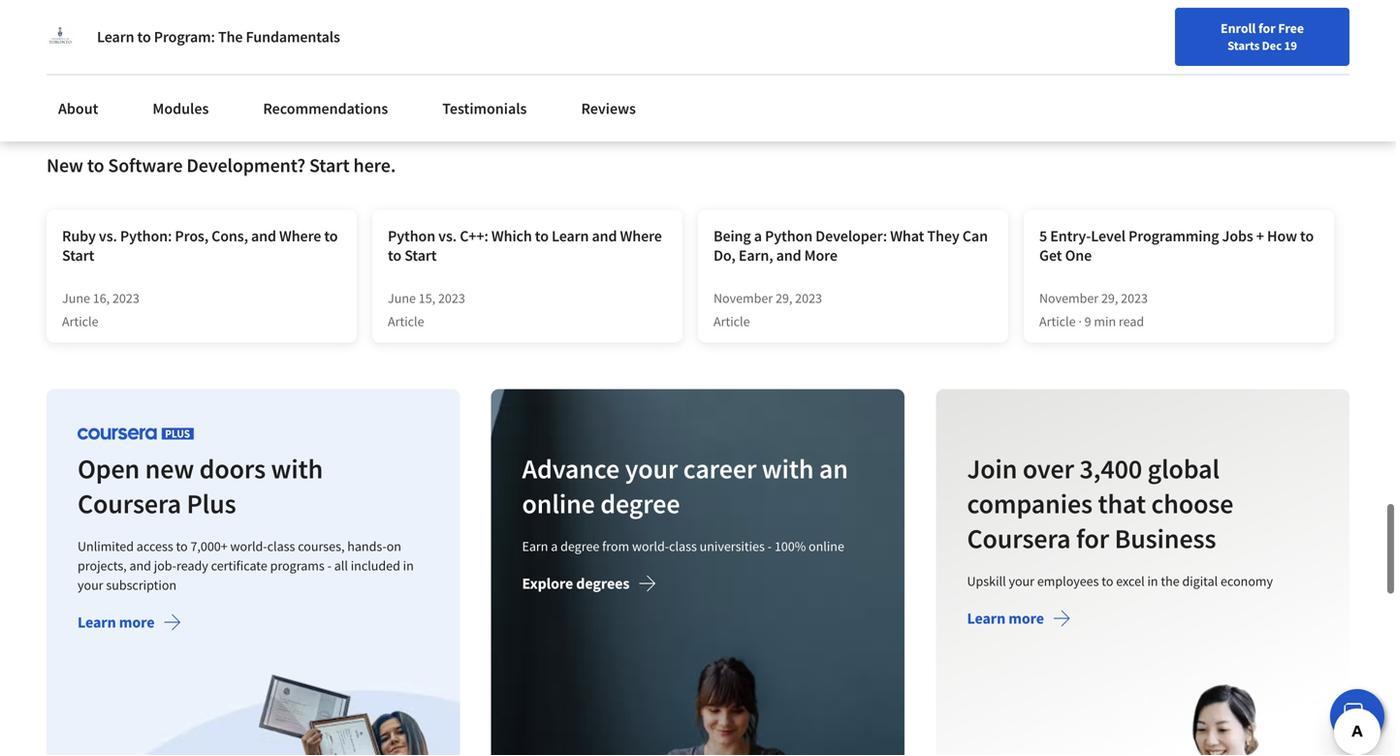 Task type: locate. For each thing, give the bounding box(es) containing it.
for down that
[[1076, 521, 1109, 555]]

5 entry-level programming jobs + how to get one
[[1039, 226, 1314, 265]]

python left c++:
[[388, 226, 435, 246]]

0 vertical spatial a
[[754, 226, 762, 246]]

1 horizontal spatial online
[[809, 537, 845, 555]]

join over 3,400 global companies that choose coursera for business
[[967, 452, 1233, 555]]

get
[[1039, 246, 1062, 265]]

class up programs
[[267, 537, 295, 555]]

0 horizontal spatial november
[[714, 289, 773, 307]]

class for universities
[[669, 537, 697, 555]]

start inside the ruby vs. python: pros, cons, and where to start
[[62, 246, 94, 265]]

4 2023 from the left
[[1121, 289, 1148, 307]]

start left here.
[[309, 153, 350, 177]]

0 horizontal spatial learn more
[[78, 613, 155, 632]]

2 2023 from the left
[[438, 289, 465, 307]]

2 horizontal spatial start
[[405, 246, 437, 265]]

2023 right 15, on the left of page
[[438, 289, 465, 307]]

1 horizontal spatial degree
[[601, 487, 680, 521]]

companies
[[967, 487, 1093, 521]]

1 class from the left
[[267, 537, 295, 555]]

the
[[1161, 572, 1179, 590]]

and inside the python vs. c++: which to learn and where to start
[[592, 226, 617, 246]]

article down the do,
[[714, 313, 750, 330]]

2023 inside november 29, 2023 article
[[795, 289, 822, 307]]

upskill
[[967, 572, 1006, 590]]

0 horizontal spatial start
[[62, 246, 94, 265]]

over
[[1023, 452, 1074, 486]]

article inside june 16, 2023 article
[[62, 313, 98, 330]]

2 python from the left
[[765, 226, 813, 246]]

article inside june 15, 2023 article
[[388, 313, 424, 330]]

coursera inside open new doors with coursera plus
[[78, 487, 181, 521]]

world- inside unlimited access to 7,000+ world-class courses, hands-on projects, and job-ready certificate programs - all included in your subscription
[[230, 537, 267, 555]]

online down advance
[[522, 487, 595, 521]]

where
[[279, 226, 321, 246], [620, 226, 662, 246]]

3 2023 from the left
[[795, 289, 822, 307]]

0 vertical spatial -
[[768, 537, 772, 555]]

1 horizontal spatial class
[[669, 537, 697, 555]]

2 vs. from the left
[[438, 226, 457, 246]]

your
[[625, 452, 678, 486], [1009, 572, 1034, 590], [78, 576, 103, 594]]

june left '16,'
[[62, 289, 90, 307]]

3 article from the left
[[714, 313, 750, 330]]

2023
[[112, 289, 139, 307], [438, 289, 465, 307], [795, 289, 822, 307], [1121, 289, 1148, 307]]

your left career
[[625, 452, 678, 486]]

a inside being a python developer: what they can do, earn, and more
[[754, 226, 762, 246]]

vs.
[[99, 226, 117, 246], [438, 226, 457, 246]]

with inside advance your career with an online degree
[[762, 452, 814, 486]]

november 29, 2023 article
[[714, 289, 822, 330]]

for inside enroll for free starts dec 19
[[1259, 19, 1276, 37]]

earn,
[[739, 246, 773, 265]]

hands-
[[347, 537, 387, 555]]

your for advance
[[625, 452, 678, 486]]

1 world- from the left
[[230, 537, 267, 555]]

class for courses,
[[267, 537, 295, 555]]

class left universities
[[669, 537, 697, 555]]

testimonials
[[442, 99, 527, 118]]

1 where from the left
[[279, 226, 321, 246]]

menu item
[[1045, 19, 1170, 82]]

and inside unlimited access to 7,000+ world-class courses, hands-on projects, and job-ready certificate programs - all included in your subscription
[[129, 557, 151, 574]]

class inside unlimited access to 7,000+ world-class courses, hands-on projects, and job-ready certificate programs - all included in your subscription
[[267, 537, 295, 555]]

article left ·
[[1039, 313, 1076, 330]]

coursera
[[78, 487, 181, 521], [967, 521, 1071, 555]]

learn more
[[967, 609, 1044, 628], [78, 613, 155, 632]]

vs. for ruby
[[99, 226, 117, 246]]

june for to
[[388, 289, 416, 307]]

0 vertical spatial for
[[1259, 19, 1276, 37]]

learn more down subscription at left
[[78, 613, 155, 632]]

chat with us image
[[1342, 701, 1373, 732]]

article
[[62, 313, 98, 330], [388, 313, 424, 330], [714, 313, 750, 330], [1039, 313, 1076, 330]]

1 2023 from the left
[[112, 289, 139, 307]]

level
[[1091, 226, 1126, 246]]

with inside open new doors with coursera plus
[[271, 452, 323, 486]]

2023 down more
[[795, 289, 822, 307]]

degree up from
[[601, 487, 680, 521]]

more down subscription at left
[[119, 613, 155, 632]]

article for earn,
[[714, 313, 750, 330]]

recommendations
[[263, 99, 388, 118]]

vs. inside the python vs. c++: which to learn and where to start
[[438, 226, 457, 246]]

and right which
[[592, 226, 617, 246]]

1 vertical spatial degree
[[561, 537, 600, 555]]

learn more down the upskill
[[967, 609, 1044, 628]]

1 horizontal spatial learn more link
[[967, 609, 1071, 632]]

with left an
[[762, 452, 814, 486]]

2 world- from the left
[[632, 537, 669, 555]]

article down '16,'
[[62, 313, 98, 330]]

0 horizontal spatial your
[[78, 576, 103, 594]]

1 horizontal spatial -
[[768, 537, 772, 555]]

0 vertical spatial coursera
[[78, 487, 181, 521]]

do,
[[714, 246, 736, 265]]

1 horizontal spatial for
[[1259, 19, 1276, 37]]

and
[[251, 226, 276, 246], [592, 226, 617, 246], [776, 246, 801, 265], [129, 557, 151, 574]]

2 29, from the left
[[1101, 289, 1118, 307]]

2 where from the left
[[620, 226, 662, 246]]

0 horizontal spatial where
[[279, 226, 321, 246]]

2 june from the left
[[388, 289, 416, 307]]

start
[[309, 153, 350, 177], [62, 246, 94, 265], [405, 246, 437, 265]]

2023 inside june 15, 2023 article
[[438, 289, 465, 307]]

to inside unlimited access to 7,000+ world-class courses, hands-on projects, and job-ready certificate programs - all included in your subscription
[[176, 537, 188, 555]]

0 horizontal spatial for
[[1076, 521, 1109, 555]]

2 article from the left
[[388, 313, 424, 330]]

- inside unlimited access to 7,000+ world-class courses, hands-on projects, and job-ready certificate programs - all included in your subscription
[[327, 557, 332, 574]]

your right the upskill
[[1009, 572, 1034, 590]]

start up '16,'
[[62, 246, 94, 265]]

4 article from the left
[[1039, 313, 1076, 330]]

where inside the python vs. c++: which to learn and where to start
[[620, 226, 662, 246]]

where right 'cons,'
[[279, 226, 321, 246]]

1 horizontal spatial where
[[620, 226, 662, 246]]

2 class from the left
[[669, 537, 697, 555]]

earn
[[522, 537, 548, 555]]

2 with from the left
[[762, 452, 814, 486]]

they
[[927, 226, 960, 246]]

2023 inside november 29, 2023 article · 9 min read
[[1121, 289, 1148, 307]]

1 python from the left
[[388, 226, 435, 246]]

a for python
[[754, 226, 762, 246]]

python right being
[[765, 226, 813, 246]]

article down 15, on the left of page
[[388, 313, 424, 330]]

0 horizontal spatial degree
[[561, 537, 600, 555]]

1 article from the left
[[62, 313, 98, 330]]

1 vs. from the left
[[99, 226, 117, 246]]

1 june from the left
[[62, 289, 90, 307]]

and left more
[[776, 246, 801, 265]]

more right view
[[515, 68, 549, 88]]

29,
[[776, 289, 793, 307], [1101, 289, 1118, 307]]

2023 right '16,'
[[112, 289, 139, 307]]

2023 up read
[[1121, 289, 1148, 307]]

developer:
[[816, 226, 887, 246]]

0 horizontal spatial june
[[62, 289, 90, 307]]

class
[[267, 537, 295, 555], [669, 537, 697, 555]]

0 horizontal spatial -
[[327, 557, 332, 574]]

degrees
[[576, 574, 630, 593]]

programming
[[1129, 226, 1219, 246]]

2023 for python:
[[112, 289, 139, 307]]

learn more link
[[967, 609, 1071, 632], [78, 613, 182, 636]]

which
[[491, 226, 532, 246]]

and up subscription at left
[[129, 557, 151, 574]]

a right the earn
[[551, 537, 558, 555]]

learn more link down the upskill
[[967, 609, 1071, 632]]

1 horizontal spatial a
[[754, 226, 762, 246]]

1 horizontal spatial learn more
[[967, 609, 1044, 628]]

to inside the ruby vs. python: pros, cons, and where to start
[[324, 226, 338, 246]]

upskill your employees to excel in the digital economy
[[967, 572, 1273, 590]]

new
[[47, 153, 83, 177]]

november up ·
[[1039, 289, 1099, 307]]

an
[[819, 452, 848, 486]]

all
[[334, 557, 348, 574]]

article inside november 29, 2023 article
[[714, 313, 750, 330]]

november inside november 29, 2023 article
[[714, 289, 773, 307]]

2 november from the left
[[1039, 289, 1099, 307]]

doors
[[199, 452, 266, 486]]

career
[[683, 452, 757, 486]]

1 horizontal spatial june
[[388, 289, 416, 307]]

your down projects,
[[78, 576, 103, 594]]

starts
[[1228, 38, 1260, 53]]

0 horizontal spatial python
[[388, 226, 435, 246]]

modules
[[153, 99, 209, 118]]

november inside november 29, 2023 article · 9 min read
[[1039, 289, 1099, 307]]

pros,
[[175, 226, 208, 246]]

about
[[58, 99, 98, 118]]

for up dec
[[1259, 19, 1276, 37]]

more down employees
[[1008, 609, 1044, 628]]

november
[[714, 289, 773, 307], [1039, 289, 1099, 307]]

1 november from the left
[[714, 289, 773, 307]]

coursera down companies
[[967, 521, 1071, 555]]

june for start
[[62, 289, 90, 307]]

june inside june 15, 2023 article
[[388, 289, 416, 307]]

article for start
[[62, 313, 98, 330]]

to
[[137, 27, 151, 47], [87, 153, 104, 177], [324, 226, 338, 246], [535, 226, 549, 246], [1300, 226, 1314, 246], [388, 246, 402, 265], [176, 537, 188, 555], [1102, 572, 1113, 590]]

0 vertical spatial online
[[522, 487, 595, 521]]

learn more for rightmost learn more link
[[967, 609, 1044, 628]]

1 horizontal spatial vs.
[[438, 226, 457, 246]]

python inside the python vs. c++: which to learn and where to start
[[388, 226, 435, 246]]

and inside the ruby vs. python: pros, cons, and where to start
[[251, 226, 276, 246]]

and right 'cons,'
[[251, 226, 276, 246]]

2 horizontal spatial your
[[1009, 572, 1034, 590]]

1 horizontal spatial november
[[1039, 289, 1099, 307]]

2023 inside june 16, 2023 article
[[112, 289, 139, 307]]

19
[[1284, 38, 1297, 53]]

29, for one
[[1101, 289, 1118, 307]]

29, inside november 29, 2023 article
[[776, 289, 793, 307]]

1 vertical spatial -
[[327, 557, 332, 574]]

article for get
[[1039, 313, 1076, 330]]

world- right from
[[632, 537, 669, 555]]

learn more link down subscription at left
[[78, 613, 182, 636]]

python
[[388, 226, 435, 246], [765, 226, 813, 246]]

courses,
[[298, 537, 345, 555]]

learn inside the python vs. c++: which to learn and where to start
[[552, 226, 589, 246]]

online
[[522, 487, 595, 521], [809, 537, 845, 555]]

your inside advance your career with an online degree
[[625, 452, 678, 486]]

can
[[963, 226, 988, 246]]

a for degree
[[551, 537, 558, 555]]

in
[[403, 557, 414, 574], [1147, 572, 1158, 590]]

1 vertical spatial a
[[551, 537, 558, 555]]

1 vertical spatial coursera
[[967, 521, 1071, 555]]

learn more for learn more link to the left
[[78, 613, 155, 632]]

2023 for level
[[1121, 289, 1148, 307]]

in right included
[[403, 557, 414, 574]]

1 horizontal spatial coursera
[[967, 521, 1071, 555]]

unlimited access to 7,000+ world-class courses, hands-on projects, and job-ready certificate programs - all included in your subscription
[[78, 537, 414, 594]]

0 horizontal spatial a
[[551, 537, 558, 555]]

0 horizontal spatial learn more link
[[78, 613, 182, 636]]

0 horizontal spatial 29,
[[776, 289, 793, 307]]

0 horizontal spatial vs.
[[99, 226, 117, 246]]

python:
[[120, 226, 172, 246]]

0 horizontal spatial online
[[522, 487, 595, 521]]

1 horizontal spatial with
[[762, 452, 814, 486]]

world- up certificate
[[230, 537, 267, 555]]

vs. left c++:
[[438, 226, 457, 246]]

with right doors
[[271, 452, 323, 486]]

with for career
[[762, 452, 814, 486]]

to inside 5 entry-level programming jobs + how to get one
[[1300, 226, 1314, 246]]

in left the
[[1147, 572, 1158, 590]]

0 vertical spatial degree
[[601, 487, 680, 521]]

None search field
[[276, 12, 596, 51]]

programs
[[270, 557, 325, 574]]

1 horizontal spatial world-
[[632, 537, 669, 555]]

degree inside advance your career with an online degree
[[601, 487, 680, 521]]

1 horizontal spatial your
[[625, 452, 678, 486]]

one
[[1065, 246, 1092, 265]]

ruby vs. python: pros, cons, and where to start
[[62, 226, 338, 265]]

degree left from
[[561, 537, 600, 555]]

0 horizontal spatial world-
[[230, 537, 267, 555]]

a right being
[[754, 226, 762, 246]]

enroll for free starts dec 19
[[1221, 19, 1304, 53]]

economy
[[1221, 572, 1273, 590]]

0 horizontal spatial class
[[267, 537, 295, 555]]

- left the 100%
[[768, 537, 772, 555]]

in inside unlimited access to 7,000+ world-class courses, hands-on projects, and job-ready certificate programs - all included in your subscription
[[403, 557, 414, 574]]

a
[[754, 226, 762, 246], [551, 537, 558, 555]]

learn right which
[[552, 226, 589, 246]]

june left 15, on the left of page
[[388, 289, 416, 307]]

1 29, from the left
[[776, 289, 793, 307]]

1 vertical spatial for
[[1076, 521, 1109, 555]]

entry-
[[1050, 226, 1091, 246]]

november down earn,
[[714, 289, 773, 307]]

1 vertical spatial online
[[809, 537, 845, 555]]

digital
[[1182, 572, 1218, 590]]

1 with from the left
[[271, 452, 323, 486]]

reviews link
[[570, 87, 648, 130]]

plus
[[187, 487, 236, 521]]

0 horizontal spatial in
[[403, 557, 414, 574]]

where left the do,
[[620, 226, 662, 246]]

vs. right ruby at the left of the page
[[99, 226, 117, 246]]

29, inside november 29, 2023 article · 9 min read
[[1101, 289, 1118, 307]]

online right the 100%
[[809, 537, 845, 555]]

reviews
[[581, 99, 636, 118]]

article inside november 29, 2023 article · 9 min read
[[1039, 313, 1076, 330]]

1 horizontal spatial python
[[765, 226, 813, 246]]

0 horizontal spatial with
[[271, 452, 323, 486]]

1 horizontal spatial 29,
[[1101, 289, 1118, 307]]

coursera down the open
[[78, 487, 181, 521]]

0 horizontal spatial coursera
[[78, 487, 181, 521]]

june inside june 16, 2023 article
[[62, 289, 90, 307]]

start up 15, on the left of page
[[405, 246, 437, 265]]

python vs. c++: which to learn and where to start
[[388, 226, 662, 265]]

vs. inside the ruby vs. python: pros, cons, and where to start
[[99, 226, 117, 246]]

15,
[[419, 289, 435, 307]]

- left all
[[327, 557, 332, 574]]



Task type: describe. For each thing, give the bounding box(es) containing it.
enroll
[[1221, 19, 1256, 37]]

more
[[804, 246, 838, 265]]

100%
[[775, 537, 806, 555]]

1 horizontal spatial more
[[515, 68, 549, 88]]

where inside the ruby vs. python: pros, cons, and where to start
[[279, 226, 321, 246]]

1 horizontal spatial in
[[1147, 572, 1158, 590]]

being
[[714, 226, 751, 246]]

what
[[890, 226, 924, 246]]

subscription
[[106, 576, 177, 594]]

recommendations link
[[251, 87, 400, 130]]

reviews
[[552, 68, 602, 88]]

excel
[[1116, 572, 1145, 590]]

29, for and
[[776, 289, 793, 307]]

choose
[[1151, 487, 1233, 521]]

2023 for c++:
[[438, 289, 465, 307]]

16,
[[93, 289, 110, 307]]

dec
[[1262, 38, 1282, 53]]

access
[[137, 537, 173, 555]]

open new doors with coursera plus
[[78, 452, 323, 521]]

3,400
[[1079, 452, 1142, 486]]

explore degrees link
[[522, 574, 657, 598]]

1 horizontal spatial start
[[309, 153, 350, 177]]

learn right university of toronto 'icon'
[[97, 27, 134, 47]]

cons,
[[211, 226, 248, 246]]

new to software development? start here.
[[47, 153, 396, 177]]

from
[[602, 537, 630, 555]]

world- for 7,000+
[[230, 537, 267, 555]]

your inside unlimited access to 7,000+ world-class courses, hands-on projects, and job-ready certificate programs - all included in your subscription
[[78, 576, 103, 594]]

view
[[481, 68, 512, 88]]

c++:
[[460, 226, 488, 246]]

testimonials link
[[431, 87, 539, 130]]

open
[[78, 452, 140, 486]]

universities
[[700, 537, 765, 555]]

and inside being a python developer: what they can do, earn, and more
[[776, 246, 801, 265]]

0 horizontal spatial more
[[119, 613, 155, 632]]

employees
[[1037, 572, 1099, 590]]

free
[[1278, 19, 1304, 37]]

learn down projects,
[[78, 613, 116, 632]]

about link
[[47, 87, 110, 130]]

2023 for python
[[795, 289, 822, 307]]

·
[[1079, 313, 1082, 330]]

with for doors
[[271, 452, 323, 486]]

being a python developer: what they can do, earn, and more
[[714, 226, 988, 265]]

new
[[145, 452, 194, 486]]

start inside the python vs. c++: which to learn and where to start
[[405, 246, 437, 265]]

june 16, 2023 article
[[62, 289, 139, 330]]

9
[[1085, 313, 1091, 330]]

for inside join over 3,400 global companies that choose coursera for business
[[1076, 521, 1109, 555]]

read
[[1119, 313, 1144, 330]]

view more reviews
[[481, 68, 602, 88]]

advance
[[522, 452, 620, 486]]

min
[[1094, 313, 1116, 330]]

7,000+
[[190, 537, 228, 555]]

world- for from
[[632, 537, 669, 555]]

here.
[[353, 153, 396, 177]]

explore
[[522, 574, 573, 593]]

coursera inside join over 3,400 global companies that choose coursera for business
[[967, 521, 1071, 555]]

the
[[218, 27, 243, 47]]

modules link
[[141, 87, 220, 130]]

coursera image
[[23, 16, 146, 47]]

june 15, 2023 article
[[388, 289, 465, 330]]

join
[[967, 452, 1017, 486]]

advance your career with an online degree
[[522, 452, 848, 521]]

included
[[351, 557, 400, 574]]

learn to program: the fundamentals
[[97, 27, 340, 47]]

coursera plus image
[[78, 427, 194, 440]]

ready
[[176, 557, 208, 574]]

learn down the upskill
[[967, 609, 1005, 628]]

november for earn,
[[714, 289, 773, 307]]

development?
[[186, 153, 305, 177]]

view more reviews link
[[481, 67, 602, 88]]

vs. for python
[[438, 226, 457, 246]]

explore degrees
[[522, 574, 630, 593]]

november for get
[[1039, 289, 1099, 307]]

on
[[387, 537, 401, 555]]

global
[[1147, 452, 1220, 486]]

earn a degree from world-class universities - 100% online
[[522, 537, 845, 555]]

how
[[1267, 226, 1297, 246]]

university of toronto image
[[47, 23, 74, 50]]

ruby
[[62, 226, 96, 246]]

program:
[[154, 27, 215, 47]]

python inside being a python developer: what they can do, earn, and more
[[765, 226, 813, 246]]

+
[[1256, 226, 1264, 246]]

online inside advance your career with an online degree
[[522, 487, 595, 521]]

business
[[1114, 521, 1216, 555]]

fundamentals
[[246, 27, 340, 47]]

article for to
[[388, 313, 424, 330]]

software
[[108, 153, 183, 177]]

unlimited
[[78, 537, 134, 555]]

that
[[1098, 487, 1146, 521]]

job-
[[154, 557, 176, 574]]

your for upskill
[[1009, 572, 1034, 590]]

certificate
[[211, 557, 267, 574]]

2 horizontal spatial more
[[1008, 609, 1044, 628]]



Task type: vqa. For each thing, say whether or not it's contained in the screenshot.
the Fundamentals
yes



